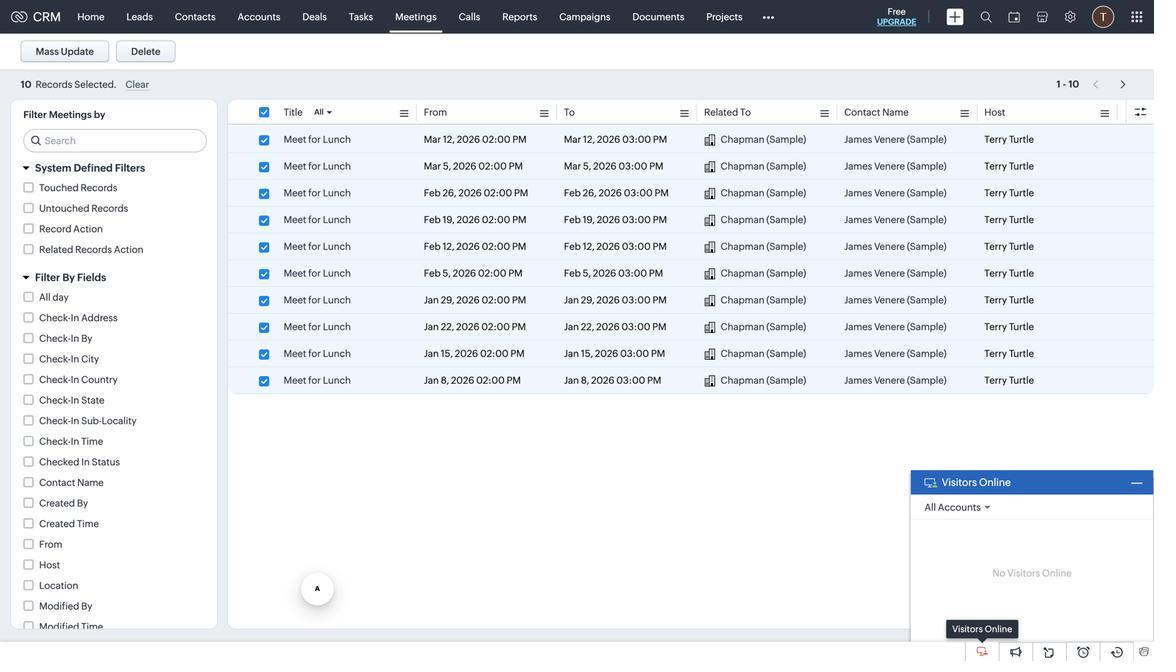 Task type: locate. For each thing, give the bounding box(es) containing it.
1 vertical spatial online
[[1043, 568, 1072, 579]]

delete button
[[116, 41, 176, 63]]

12, for mar 12, 2026 03:00 pm
[[583, 134, 595, 145]]

james for mar 12, 2026 03:00 pm
[[845, 134, 873, 145]]

03:00 down jan 22, 2026 03:00 pm
[[621, 348, 649, 359]]

26, down mar 5, 2026 03:00 pm
[[583, 188, 597, 199]]

chapman (sample)
[[721, 134, 807, 145], [721, 161, 807, 172], [721, 188, 807, 199], [721, 214, 807, 225], [721, 241, 807, 252], [721, 268, 807, 279], [721, 295, 807, 306], [721, 322, 807, 333], [721, 348, 807, 359], [721, 375, 807, 386]]

8 for from the top
[[308, 322, 321, 333]]

meet for jan 15, 2026 02:00 pm
[[284, 348, 307, 359]]

filter inside filter by fields dropdown button
[[35, 272, 60, 284]]

in left state
[[71, 395, 79, 406]]

0 horizontal spatial meetings
[[49, 109, 92, 120]]

james for mar 5, 2026 03:00 pm
[[845, 161, 873, 172]]

2 meet for lunch link from the top
[[284, 159, 351, 173]]

10 lunch from the top
[[323, 375, 351, 386]]

meet for feb 26, 2026 02:00 pm
[[284, 188, 307, 199]]

campaigns
[[560, 11, 611, 22]]

pm down the feb 26, 2026 03:00 pm at the top of the page
[[653, 214, 667, 225]]

26,
[[443, 188, 457, 199], [583, 188, 597, 199]]

pm down feb 26, 2026 02:00 pm
[[513, 214, 527, 225]]

lunch for jan 29, 2026 02:00 pm
[[323, 295, 351, 306]]

feb up feb 12, 2026 02:00 pm
[[424, 214, 441, 225]]

0 horizontal spatial contact
[[39, 478, 75, 489]]

mar
[[424, 134, 441, 145], [564, 134, 581, 145], [424, 161, 441, 172], [564, 161, 581, 172]]

03:00 up feb 19, 2026 03:00 pm
[[624, 188, 653, 199]]

19, up "feb 12, 2026 03:00 pm"
[[583, 214, 595, 225]]

chapman for feb 12, 2026 03:00 pm
[[721, 241, 765, 252]]

modified time
[[39, 622, 103, 633]]

5 james venere (sample) from the top
[[845, 241, 947, 252]]

9 james venere (sample) link from the top
[[845, 347, 947, 361]]

6 turtle from the top
[[1010, 268, 1035, 279]]

check- down all day
[[39, 313, 71, 324]]

jan up the "jan 15, 2026 03:00 pm" on the bottom
[[564, 322, 579, 333]]

03:00 down jan 29, 2026 03:00 pm on the top of page
[[622, 322, 651, 333]]

in for by
[[71, 333, 79, 344]]

2026 up mar 5, 2026 03:00 pm
[[597, 134, 621, 145]]

5 terry turtle from the top
[[985, 241, 1035, 252]]

2026 down the "jan 15, 2026 03:00 pm" on the bottom
[[591, 375, 615, 386]]

9 chapman (sample) link from the top
[[705, 347, 807, 361]]

1 meet for lunch link from the top
[[284, 133, 351, 146]]

1 22, from the left
[[441, 322, 454, 333]]

4 terry turtle from the top
[[985, 214, 1035, 225]]

in for time
[[71, 436, 79, 447]]

row group
[[228, 126, 1155, 395]]

6 chapman (sample) link from the top
[[705, 267, 807, 280]]

2 chapman from the top
[[721, 161, 765, 172]]

by up city
[[81, 333, 92, 344]]

created by
[[39, 498, 88, 509]]

2026 down mar 12, 2026 02:00 pm
[[453, 161, 477, 172]]

turtle for jan 29, 2026 03:00 pm
[[1010, 295, 1035, 306]]

records for touched
[[81, 182, 117, 193]]

meet for lunch for feb 19, 2026 02:00 pm
[[284, 214, 351, 225]]

0 horizontal spatial to
[[564, 107, 575, 118]]

meet for feb 5, 2026 02:00 pm
[[284, 268, 307, 279]]

james venere (sample) link for jan 29, 2026 03:00 pm
[[845, 294, 947, 307]]

pm for jan 29, 2026 02:00 pm
[[512, 295, 527, 306]]

feb 5, 2026 03:00 pm
[[564, 268, 664, 279]]

upgrade
[[878, 17, 917, 26]]

james venere (sample) for mar 12, 2026 03:00 pm
[[845, 134, 947, 145]]

19, up feb 12, 2026 02:00 pm
[[443, 214, 455, 225]]

03:00
[[623, 134, 651, 145], [619, 161, 648, 172], [624, 188, 653, 199], [622, 214, 651, 225], [622, 241, 651, 252], [619, 268, 647, 279], [622, 295, 651, 306], [622, 322, 651, 333], [621, 348, 649, 359], [617, 375, 646, 386]]

2 chapman (sample) link from the top
[[705, 159, 807, 173]]

feb for feb 26, 2026 03:00 pm
[[564, 188, 581, 199]]

contact
[[845, 107, 881, 118], [39, 478, 75, 489]]

james venere (sample) link for jan 22, 2026 03:00 pm
[[845, 320, 947, 334]]

chapman (sample) for feb 19, 2026 03:00 pm
[[721, 214, 807, 225]]

1 vertical spatial visitors
[[1008, 568, 1041, 579]]

0 horizontal spatial 29,
[[441, 295, 455, 306]]

3 james from the top
[[845, 188, 873, 199]]

visitors online up all accounts field
[[942, 477, 1012, 489]]

online up all accounts field
[[980, 477, 1012, 489]]

turtle for feb 12, 2026 03:00 pm
[[1010, 241, 1035, 252]]

4 james venere (sample) from the top
[[845, 214, 947, 225]]

touched records
[[39, 182, 117, 193]]

8 james from the top
[[845, 322, 873, 333]]

03:00 up the feb 26, 2026 03:00 pm at the top of the page
[[619, 161, 648, 172]]

james venere (sample) link for mar 12, 2026 03:00 pm
[[845, 133, 947, 146]]

1 vertical spatial related
[[39, 244, 73, 255]]

status
[[92, 457, 120, 468]]

02:00 up feb 19, 2026 02:00 pm
[[484, 188, 512, 199]]

time down sub-
[[81, 436, 103, 447]]

02:00 up jan 22, 2026 02:00 pm
[[482, 295, 510, 306]]

0 vertical spatial related
[[705, 107, 739, 118]]

9 chapman from the top
[[721, 348, 765, 359]]

feb up "feb 12, 2026 03:00 pm"
[[564, 214, 581, 225]]

jan for jan 8, 2026 02:00 pm
[[424, 375, 439, 386]]

1 horizontal spatial accounts
[[939, 502, 981, 513]]

0 horizontal spatial 22,
[[441, 322, 454, 333]]

city
[[81, 354, 99, 365]]

1 vertical spatial records
[[91, 203, 128, 214]]

0 horizontal spatial 19,
[[443, 214, 455, 225]]

locality
[[102, 416, 137, 427]]

All Accounts field
[[911, 495, 1015, 520]]

accounts link
[[227, 0, 292, 33]]

check-
[[39, 313, 71, 324], [39, 333, 71, 344], [39, 354, 71, 365], [39, 375, 71, 386], [39, 395, 71, 406], [39, 416, 71, 427], [39, 436, 71, 447]]

7 chapman (sample) link from the top
[[705, 294, 807, 307]]

0 vertical spatial all
[[314, 108, 324, 117]]

2026 up "feb 12, 2026 03:00 pm"
[[597, 214, 620, 225]]

pm up mar 5, 2026 02:00 pm
[[513, 134, 527, 145]]

visitors
[[942, 477, 978, 489], [1008, 568, 1041, 579], [953, 625, 984, 635]]

sub-
[[81, 416, 102, 427]]

1 horizontal spatial to
[[741, 107, 751, 118]]

venere
[[875, 134, 906, 145], [875, 161, 906, 172], [875, 188, 906, 199], [875, 214, 906, 225], [875, 241, 906, 252], [875, 268, 906, 279], [875, 295, 906, 306], [875, 322, 906, 333], [875, 348, 906, 359], [875, 375, 906, 386]]

james for jan 8, 2026 03:00 pm
[[845, 375, 873, 386]]

1 horizontal spatial related
[[705, 107, 739, 118]]

1 horizontal spatial 22,
[[581, 322, 595, 333]]

0 vertical spatial online
[[980, 477, 1012, 489]]

action up the related records action
[[73, 224, 103, 235]]

10 chapman from the top
[[721, 375, 765, 386]]

filter
[[23, 109, 47, 120], [35, 272, 60, 284]]

2026 for mar 5, 2026 03:00 pm
[[594, 161, 617, 172]]

1 horizontal spatial meetings
[[395, 11, 437, 22]]

free upgrade
[[878, 7, 917, 26]]

2026 up mar 5, 2026 02:00 pm
[[457, 134, 480, 145]]

calls
[[459, 11, 481, 22]]

2 29, from the left
[[581, 295, 595, 306]]

in up check-in state
[[71, 375, 79, 386]]

pm down the "jan 15, 2026 03:00 pm" on the bottom
[[648, 375, 662, 386]]

2 for from the top
[[308, 161, 321, 172]]

1 horizontal spatial 15,
[[581, 348, 593, 359]]

meet for lunch link
[[284, 133, 351, 146], [284, 159, 351, 173], [284, 186, 351, 200], [284, 213, 351, 227], [284, 240, 351, 254], [284, 267, 351, 280], [284, 294, 351, 307], [284, 320, 351, 334], [284, 347, 351, 361], [284, 374, 351, 388]]

terry turtle for mar 5, 2026 03:00 pm
[[985, 161, 1035, 172]]

in for address
[[71, 313, 79, 324]]

meetings inside 'meetings' link
[[395, 11, 437, 22]]

check- for check-in sub-locality
[[39, 416, 71, 427]]

meet for lunch for feb 26, 2026 02:00 pm
[[284, 188, 351, 199]]

0 vertical spatial from
[[424, 107, 447, 118]]

delete
[[131, 46, 161, 57]]

records down touched records
[[91, 203, 128, 214]]

2 lunch from the top
[[323, 161, 351, 172]]

time for created time
[[77, 519, 99, 530]]

created down created by
[[39, 519, 75, 530]]

online down no
[[985, 625, 1013, 635]]

6 lunch from the top
[[323, 268, 351, 279]]

5 lunch from the top
[[323, 241, 351, 252]]

jan for jan 8, 2026 03:00 pm
[[564, 375, 579, 386]]

2026 up feb 12, 2026 02:00 pm
[[457, 214, 480, 225]]

modified down "modified by"
[[39, 622, 79, 633]]

lunch for jan 15, 2026 02:00 pm
[[323, 348, 351, 359]]

1 vertical spatial from
[[39, 540, 62, 551]]

7 james from the top
[[845, 295, 873, 306]]

pm up jan 22, 2026 03:00 pm
[[653, 295, 667, 306]]

1 vertical spatial name
[[77, 478, 104, 489]]

0 vertical spatial accounts
[[238, 11, 281, 22]]

feb
[[424, 188, 441, 199], [564, 188, 581, 199], [424, 214, 441, 225], [564, 214, 581, 225], [424, 241, 441, 252], [564, 241, 581, 252], [424, 268, 441, 279], [564, 268, 581, 279]]

time down "modified by"
[[81, 622, 103, 633]]

1 vertical spatial accounts
[[939, 502, 981, 513]]

2 26, from the left
[[583, 188, 597, 199]]

meet for lunch
[[284, 134, 351, 145], [284, 161, 351, 172], [284, 188, 351, 199], [284, 214, 351, 225], [284, 241, 351, 252], [284, 268, 351, 279], [284, 295, 351, 306], [284, 322, 351, 333], [284, 348, 351, 359], [284, 375, 351, 386]]

8 chapman (sample) from the top
[[721, 322, 807, 333]]

pm for mar 5, 2026 02:00 pm
[[509, 161, 523, 172]]

2 check- from the top
[[39, 333, 71, 344]]

1 horizontal spatial 19,
[[583, 214, 595, 225]]

19,
[[443, 214, 455, 225], [583, 214, 595, 225]]

03:00 down the feb 26, 2026 03:00 pm at the top of the page
[[622, 214, 651, 225]]

2 1 from the top
[[1057, 79, 1061, 90]]

related
[[705, 107, 739, 118], [39, 244, 73, 255]]

in for city
[[71, 354, 79, 365]]

0 vertical spatial contact
[[845, 107, 881, 118]]

1 modified from the top
[[39, 601, 79, 612]]

meet for lunch for jan 29, 2026 02:00 pm
[[284, 295, 351, 306]]

3 check- from the top
[[39, 354, 71, 365]]

2 turtle from the top
[[1010, 161, 1035, 172]]

pm for feb 26, 2026 03:00 pm
[[655, 188, 669, 199]]

terry turtle for feb 26, 2026 03:00 pm
[[985, 188, 1035, 199]]

2026 down mar 12, 2026 03:00 pm
[[594, 161, 617, 172]]

1 horizontal spatial name
[[883, 107, 909, 118]]

terry turtle for mar 12, 2026 03:00 pm
[[985, 134, 1035, 145]]

0 vertical spatial filter
[[23, 109, 47, 120]]

chapman (sample) for mar 5, 2026 03:00 pm
[[721, 161, 807, 172]]

feb 5, 2026 02:00 pm
[[424, 268, 523, 279]]

5 terry from the top
[[985, 241, 1008, 252]]

3 for from the top
[[308, 188, 321, 199]]

2026 up feb 5, 2026 02:00 pm
[[457, 241, 480, 252]]

filter meetings by
[[23, 109, 105, 120]]

pm down jan 29, 2026 03:00 pm on the top of page
[[653, 322, 667, 333]]

feb for feb 19, 2026 03:00 pm
[[564, 214, 581, 225]]

meet for lunch link for mar 5, 2026 02:00 pm
[[284, 159, 351, 173]]

pm for jan 15, 2026 03:00 pm
[[651, 348, 666, 359]]

online right no
[[1043, 568, 1072, 579]]

record action
[[39, 224, 103, 235]]

29,
[[441, 295, 455, 306], [581, 295, 595, 306]]

pm up feb 19, 2026 02:00 pm
[[514, 188, 529, 199]]

5 meet from the top
[[284, 241, 307, 252]]

2026 down feb 5, 2026 02:00 pm
[[457, 295, 480, 306]]

2026 for jan 22, 2026 02:00 pm
[[456, 322, 480, 333]]

1 vertical spatial all
[[39, 292, 51, 303]]

james venere (sample)
[[845, 134, 947, 145], [845, 161, 947, 172], [845, 188, 947, 199], [845, 214, 947, 225], [845, 241, 947, 252], [845, 268, 947, 279], [845, 295, 947, 306], [845, 322, 947, 333], [845, 348, 947, 359], [845, 375, 947, 386]]

to
[[564, 107, 575, 118], [741, 107, 751, 118]]

turtle for jan 8, 2026 03:00 pm
[[1010, 375, 1035, 386]]

pm for feb 5, 2026 02:00 pm
[[509, 268, 523, 279]]

feb 12, 2026 02:00 pm
[[424, 241, 527, 252]]

2026 up jan 15, 2026 02:00 pm
[[456, 322, 480, 333]]

7 james venere (sample) from the top
[[845, 295, 947, 306]]

james venere (sample) link for mar 5, 2026 03:00 pm
[[845, 159, 947, 173]]

james
[[845, 134, 873, 145], [845, 161, 873, 172], [845, 188, 873, 199], [845, 214, 873, 225], [845, 241, 873, 252], [845, 268, 873, 279], [845, 295, 873, 306], [845, 322, 873, 333], [845, 348, 873, 359], [845, 375, 873, 386]]

02:00 down feb 12, 2026 02:00 pm
[[478, 268, 507, 279]]

3 meet from the top
[[284, 188, 307, 199]]

chapman (sample) for feb 12, 2026 03:00 pm
[[721, 241, 807, 252]]

15, up jan 8, 2026 02:00 pm
[[441, 348, 453, 359]]

03:00 down "feb 12, 2026 03:00 pm"
[[619, 268, 647, 279]]

1 vertical spatial created
[[39, 519, 75, 530]]

meetings left the by
[[49, 109, 92, 120]]

jan 8, 2026 03:00 pm
[[564, 375, 662, 386]]

7 james venere (sample) link from the top
[[845, 294, 947, 307]]

create menu element
[[939, 0, 973, 33]]

2026 up jan 8, 2026 03:00 pm
[[595, 348, 619, 359]]

james for jan 22, 2026 03:00 pm
[[845, 322, 873, 333]]

10 terry from the top
[[985, 375, 1008, 386]]

15, for jan 15, 2026 02:00 pm
[[441, 348, 453, 359]]

0 horizontal spatial action
[[73, 224, 103, 235]]

1 horizontal spatial host
[[985, 107, 1006, 118]]

6 meet for lunch link from the top
[[284, 267, 351, 280]]

02:00 up mar 5, 2026 02:00 pm
[[482, 134, 511, 145]]

1 horizontal spatial contact
[[845, 107, 881, 118]]

chapman for feb 26, 2026 03:00 pm
[[721, 188, 765, 199]]

feb down mar 5, 2026 03:00 pm
[[564, 188, 581, 199]]

1 horizontal spatial action
[[114, 244, 144, 255]]

03:00 down feb 19, 2026 03:00 pm
[[622, 241, 651, 252]]

03:00 for feb 12, 2026 03:00 pm
[[622, 241, 651, 252]]

8 chapman (sample) link from the top
[[705, 320, 807, 334]]

5 chapman (sample) link from the top
[[705, 240, 807, 254]]

chapman (sample) link
[[705, 133, 807, 146], [705, 159, 807, 173], [705, 186, 807, 200], [705, 213, 807, 227], [705, 240, 807, 254], [705, 267, 807, 280], [705, 294, 807, 307], [705, 320, 807, 334], [705, 347, 807, 361], [705, 374, 807, 388]]

chapman (sample) for jan 22, 2026 03:00 pm
[[721, 322, 807, 333]]

james venere (sample) for jan 22, 2026 03:00 pm
[[845, 322, 947, 333]]

terry turtle for feb 12, 2026 03:00 pm
[[985, 241, 1035, 252]]

0 vertical spatial action
[[73, 224, 103, 235]]

jan for jan 22, 2026 02:00 pm
[[424, 322, 439, 333]]

1 chapman (sample) link from the top
[[705, 133, 807, 146]]

mar up mar 5, 2026 02:00 pm
[[424, 134, 441, 145]]

meet for lunch for mar 12, 2026 02:00 pm
[[284, 134, 351, 145]]

turtle
[[1010, 134, 1035, 145], [1010, 161, 1035, 172], [1010, 188, 1035, 199], [1010, 214, 1035, 225], [1010, 241, 1035, 252], [1010, 268, 1035, 279], [1010, 295, 1035, 306], [1010, 322, 1035, 333], [1010, 348, 1035, 359], [1010, 375, 1035, 386]]

2 22, from the left
[[581, 322, 595, 333]]

7 meet for lunch from the top
[[284, 295, 351, 306]]

terry for feb 5, 2026 03:00 pm
[[985, 268, 1008, 279]]

0 horizontal spatial 8,
[[441, 375, 449, 386]]

15,
[[441, 348, 453, 359], [581, 348, 593, 359]]

leads link
[[116, 0, 164, 33]]

no visitors online
[[993, 568, 1072, 579]]

2 vertical spatial time
[[81, 622, 103, 633]]

7 chapman from the top
[[721, 295, 765, 306]]

3 james venere (sample) from the top
[[845, 188, 947, 199]]

all for all accounts
[[925, 502, 937, 513]]

no
[[993, 568, 1006, 579]]

2 meet for lunch from the top
[[284, 161, 351, 172]]

selected.
[[74, 79, 117, 90]]

0 vertical spatial host
[[985, 107, 1006, 118]]

29, down feb 5, 2026 03:00 pm
[[581, 295, 595, 306]]

5 for from the top
[[308, 241, 321, 252]]

james for jan 15, 2026 03:00 pm
[[845, 348, 873, 359]]

pm up jan 22, 2026 02:00 pm
[[512, 295, 527, 306]]

10 for from the top
[[308, 375, 321, 386]]

crm
[[33, 10, 61, 24]]

1 lunch from the top
[[323, 134, 351, 145]]

2 vertical spatial visitors
[[953, 625, 984, 635]]

Other Modules field
[[754, 6, 784, 28]]

check- up checked
[[39, 436, 71, 447]]

15, up jan 8, 2026 03:00 pm
[[581, 348, 593, 359]]

0 horizontal spatial contact name
[[39, 478, 104, 489]]

0 vertical spatial name
[[883, 107, 909, 118]]

4 meet from the top
[[284, 214, 307, 225]]

chapman
[[721, 134, 765, 145], [721, 161, 765, 172], [721, 188, 765, 199], [721, 214, 765, 225], [721, 241, 765, 252], [721, 268, 765, 279], [721, 295, 765, 306], [721, 322, 765, 333], [721, 348, 765, 359], [721, 375, 765, 386]]

4 chapman from the top
[[721, 214, 765, 225]]

search element
[[973, 0, 1001, 34]]

jan for jan 29, 2026 03:00 pm
[[564, 295, 579, 306]]

in up checked in status
[[71, 436, 79, 447]]

1 vertical spatial filter
[[35, 272, 60, 284]]

meet for lunch link for feb 26, 2026 02:00 pm
[[284, 186, 351, 200]]

defined
[[74, 162, 113, 174]]

2 1 - 10 from the top
[[1057, 79, 1080, 90]]

3 lunch from the top
[[323, 188, 351, 199]]

8 james venere (sample) from the top
[[845, 322, 947, 333]]

9 james venere (sample) from the top
[[845, 348, 947, 359]]

james venere (sample) for feb 5, 2026 03:00 pm
[[845, 268, 947, 279]]

1 horizontal spatial contact name
[[845, 107, 909, 118]]

2 vertical spatial all
[[925, 502, 937, 513]]

action up filter by fields dropdown button
[[114, 244, 144, 255]]

9 for from the top
[[308, 348, 321, 359]]

2 19, from the left
[[583, 214, 595, 225]]

02:00 for mar 12, 2026 02:00 pm
[[482, 134, 511, 145]]

chapman for jan 29, 2026 03:00 pm
[[721, 295, 765, 306]]

0 vertical spatial records
[[81, 182, 117, 193]]

2026 for feb 26, 2026 03:00 pm
[[599, 188, 622, 199]]

4 meet for lunch from the top
[[284, 214, 351, 225]]

6 terry from the top
[[985, 268, 1008, 279]]

12, up feb 5, 2026 03:00 pm
[[583, 241, 595, 252]]

03:00 for jan 22, 2026 03:00 pm
[[622, 322, 651, 333]]

for
[[308, 134, 321, 145], [308, 161, 321, 172], [308, 188, 321, 199], [308, 214, 321, 225], [308, 241, 321, 252], [308, 268, 321, 279], [308, 295, 321, 306], [308, 322, 321, 333], [308, 348, 321, 359], [308, 375, 321, 386]]

3 chapman (sample) link from the top
[[705, 186, 807, 200]]

free
[[888, 7, 906, 17]]

5, down mar 12, 2026 02:00 pm
[[443, 161, 451, 172]]

1 vertical spatial modified
[[39, 622, 79, 633]]

0 vertical spatial modified
[[39, 601, 79, 612]]

4 terry from the top
[[985, 214, 1008, 225]]

check- up check-in time
[[39, 416, 71, 427]]

james venere (sample) for jan 8, 2026 03:00 pm
[[845, 375, 947, 386]]

4 james from the top
[[845, 214, 873, 225]]

02:00
[[482, 134, 511, 145], [479, 161, 507, 172], [484, 188, 512, 199], [482, 214, 511, 225], [482, 241, 510, 252], [478, 268, 507, 279], [482, 295, 510, 306], [482, 322, 510, 333], [480, 348, 509, 359], [477, 375, 505, 386]]

modified
[[39, 601, 79, 612], [39, 622, 79, 633]]

0 horizontal spatial name
[[77, 478, 104, 489]]

2026 up the "jan 15, 2026 03:00 pm" on the bottom
[[597, 322, 620, 333]]

8 meet for lunch from the top
[[284, 322, 351, 333]]

filter up all day
[[35, 272, 60, 284]]

0 horizontal spatial accounts
[[238, 11, 281, 22]]

02:00 down feb 19, 2026 02:00 pm
[[482, 241, 510, 252]]

02:00 up feb 26, 2026 02:00 pm
[[479, 161, 507, 172]]

8 meet from the top
[[284, 322, 307, 333]]

pm down "feb 12, 2026 03:00 pm"
[[649, 268, 664, 279]]

all for all
[[314, 108, 324, 117]]

1 horizontal spatial all
[[314, 108, 324, 117]]

7 lunch from the top
[[323, 295, 351, 306]]

all inside field
[[925, 502, 937, 513]]

9 meet for lunch link from the top
[[284, 347, 351, 361]]

mar down mar 12, 2026 03:00 pm
[[564, 161, 581, 172]]

day
[[53, 292, 69, 303]]

country
[[81, 375, 118, 386]]

0 horizontal spatial host
[[39, 560, 60, 571]]

records down defined
[[81, 182, 117, 193]]

6 meet for lunch from the top
[[284, 268, 351, 279]]

0 vertical spatial visitors online
[[942, 477, 1012, 489]]

state
[[81, 395, 105, 406]]

22, up jan 15, 2026 02:00 pm
[[441, 322, 454, 333]]

8 james venere (sample) link from the top
[[845, 320, 947, 334]]

pm down the jan 29, 2026 02:00 pm on the top of page
[[512, 322, 526, 333]]

1 vertical spatial time
[[77, 519, 99, 530]]

in for status
[[81, 457, 90, 468]]

1 chapman (sample) from the top
[[721, 134, 807, 145]]

james venere (sample) link for feb 12, 2026 03:00 pm
[[845, 240, 947, 254]]

venere for jan 15, 2026 03:00 pm
[[875, 348, 906, 359]]

pm down feb 19, 2026 02:00 pm
[[512, 241, 527, 252]]

related records action
[[39, 244, 144, 255]]

1 meet for lunch from the top
[[284, 134, 351, 145]]

james venere (sample) link for jan 15, 2026 03:00 pm
[[845, 347, 947, 361]]

1 vertical spatial contact name
[[39, 478, 104, 489]]

james venere (sample) link for jan 8, 2026 03:00 pm
[[845, 374, 947, 388]]

chapman (sample) link for mar 5, 2026 03:00 pm
[[705, 159, 807, 173]]

3 turtle from the top
[[1010, 188, 1035, 199]]

profile image
[[1093, 6, 1115, 28]]

2026 up jan 8, 2026 02:00 pm
[[455, 348, 478, 359]]

3 meet for lunch from the top
[[284, 188, 351, 199]]

2 created from the top
[[39, 519, 75, 530]]

1 horizontal spatial 8,
[[581, 375, 590, 386]]

touched
[[39, 182, 79, 193]]

chapman (sample) link for jan 15, 2026 03:00 pm
[[705, 347, 807, 361]]

7 meet for lunch link from the top
[[284, 294, 351, 307]]

2026 up jan 29, 2026 03:00 pm on the top of page
[[593, 268, 617, 279]]

in left status
[[81, 457, 90, 468]]

0 horizontal spatial related
[[39, 244, 73, 255]]

address
[[81, 313, 118, 324]]

1 horizontal spatial from
[[424, 107, 447, 118]]

9 terry turtle from the top
[[985, 348, 1035, 359]]

pm for mar 5, 2026 03:00 pm
[[650, 161, 664, 172]]

chapman for jan 8, 2026 03:00 pm
[[721, 375, 765, 386]]

7 terry turtle from the top
[[985, 295, 1035, 306]]

feb up feb 5, 2026 02:00 pm
[[424, 241, 441, 252]]

search image
[[981, 11, 993, 23]]

7 terry from the top
[[985, 295, 1008, 306]]

venere for jan 29, 2026 03:00 pm
[[875, 295, 906, 306]]

records up fields in the top left of the page
[[75, 244, 112, 255]]

visitors online
[[942, 477, 1012, 489], [953, 625, 1013, 635]]

03:00 up jan 22, 2026 03:00 pm
[[622, 295, 651, 306]]

02:00 for jan 15, 2026 02:00 pm
[[480, 348, 509, 359]]

2 meet from the top
[[284, 161, 307, 172]]

james venere (sample) link
[[845, 133, 947, 146], [845, 159, 947, 173], [845, 186, 947, 200], [845, 213, 947, 227], [845, 240, 947, 254], [845, 267, 947, 280], [845, 294, 947, 307], [845, 320, 947, 334], [845, 347, 947, 361], [845, 374, 947, 388]]

5 james from the top
[[845, 241, 873, 252]]

6 check- from the top
[[39, 416, 71, 427]]

2026 down mar 5, 2026 03:00 pm
[[599, 188, 622, 199]]

records
[[36, 79, 72, 90]]

8, for jan 8, 2026 02:00 pm
[[441, 375, 449, 386]]

12,
[[443, 134, 455, 145], [583, 134, 595, 145], [443, 241, 455, 252], [583, 241, 595, 252]]

9 lunch from the top
[[323, 348, 351, 359]]

5, up the jan 29, 2026 02:00 pm on the top of page
[[443, 268, 451, 279]]

2 8, from the left
[[581, 375, 590, 386]]

by up modified time
[[81, 601, 92, 612]]

8, down jan 15, 2026 02:00 pm
[[441, 375, 449, 386]]

2 horizontal spatial all
[[925, 502, 937, 513]]

from up mar 12, 2026 02:00 pm
[[424, 107, 447, 118]]

5, up jan 29, 2026 03:00 pm on the top of page
[[583, 268, 591, 279]]

time down created by
[[77, 519, 99, 530]]

2026
[[457, 134, 480, 145], [597, 134, 621, 145], [453, 161, 477, 172], [594, 161, 617, 172], [459, 188, 482, 199], [599, 188, 622, 199], [457, 214, 480, 225], [597, 214, 620, 225], [457, 241, 480, 252], [597, 241, 620, 252], [453, 268, 476, 279], [593, 268, 617, 279], [457, 295, 480, 306], [597, 295, 620, 306], [456, 322, 480, 333], [597, 322, 620, 333], [455, 348, 478, 359], [595, 348, 619, 359], [451, 375, 475, 386], [591, 375, 615, 386]]

terry for jan 8, 2026 03:00 pm
[[985, 375, 1008, 386]]

02:00 down jan 22, 2026 02:00 pm
[[480, 348, 509, 359]]

in left sub-
[[71, 416, 79, 427]]

from down created time
[[39, 540, 62, 551]]

reports
[[503, 11, 538, 22]]

1 for from the top
[[308, 134, 321, 145]]

0 horizontal spatial 26,
[[443, 188, 457, 199]]

1 horizontal spatial 29,
[[581, 295, 595, 306]]

0 vertical spatial created
[[39, 498, 75, 509]]

1 terry turtle from the top
[[985, 134, 1035, 145]]

leads
[[127, 11, 153, 22]]

12, up feb 5, 2026 02:00 pm
[[443, 241, 455, 252]]

mar up mar 5, 2026 03:00 pm
[[564, 134, 581, 145]]

-
[[1063, 79, 1067, 90], [1063, 79, 1067, 90]]

0 vertical spatial meetings
[[395, 11, 437, 22]]

22,
[[441, 322, 454, 333], [581, 322, 595, 333]]

in down check-in address
[[71, 333, 79, 344]]

check- down check-in by
[[39, 354, 71, 365]]

1 vertical spatial host
[[39, 560, 60, 571]]

2026 for jan 8, 2026 02:00 pm
[[451, 375, 475, 386]]

9 terry from the top
[[985, 348, 1008, 359]]

meetings
[[395, 11, 437, 22], [49, 109, 92, 120]]

5, for feb 5, 2026 02:00 pm
[[443, 268, 451, 279]]

02:00 down the jan 29, 2026 02:00 pm on the top of page
[[482, 322, 510, 333]]

1 terry from the top
[[985, 134, 1008, 145]]

check-in country
[[39, 375, 118, 386]]

5,
[[443, 161, 451, 172], [583, 161, 592, 172], [443, 268, 451, 279], [583, 268, 591, 279]]

pm down jan 15, 2026 02:00 pm
[[507, 375, 521, 386]]

feb up the jan 29, 2026 02:00 pm on the top of page
[[424, 268, 441, 279]]

2026 for feb 5, 2026 02:00 pm
[[453, 268, 476, 279]]

james for feb 12, 2026 03:00 pm
[[845, 241, 873, 252]]

meet for lunch link for jan 15, 2026 02:00 pm
[[284, 347, 351, 361]]

pm
[[513, 134, 527, 145], [653, 134, 668, 145], [509, 161, 523, 172], [650, 161, 664, 172], [514, 188, 529, 199], [655, 188, 669, 199], [513, 214, 527, 225], [653, 214, 667, 225], [512, 241, 527, 252], [653, 241, 667, 252], [509, 268, 523, 279], [649, 268, 664, 279], [512, 295, 527, 306], [653, 295, 667, 306], [512, 322, 526, 333], [653, 322, 667, 333], [511, 348, 525, 359], [651, 348, 666, 359], [507, 375, 521, 386], [648, 375, 662, 386]]

10 venere from the top
[[875, 375, 906, 386]]

2 vertical spatial records
[[75, 244, 112, 255]]

0 horizontal spatial all
[[39, 292, 51, 303]]

1 horizontal spatial 26,
[[583, 188, 597, 199]]

0 horizontal spatial 15,
[[441, 348, 453, 359]]

8 meet for lunch link from the top
[[284, 320, 351, 334]]

10 james from the top
[[845, 375, 873, 386]]

title
[[284, 107, 303, 118]]

by inside dropdown button
[[62, 272, 75, 284]]

29, down feb 5, 2026 02:00 pm
[[441, 295, 455, 306]]

4 check- from the top
[[39, 375, 71, 386]]

6 meet from the top
[[284, 268, 307, 279]]

3 james venere (sample) link from the top
[[845, 186, 947, 200]]

2026 down mar 5, 2026 02:00 pm
[[459, 188, 482, 199]]

jan down jan 15, 2026 02:00 pm
[[424, 375, 439, 386]]

by
[[94, 109, 105, 120]]

29, for jan 29, 2026 03:00 pm
[[581, 295, 595, 306]]

2 15, from the left
[[581, 348, 593, 359]]

feb down mar 5, 2026 02:00 pm
[[424, 188, 441, 199]]

10 meet for lunch link from the top
[[284, 374, 351, 388]]

check- down check-in city
[[39, 375, 71, 386]]

1 james venere (sample) from the top
[[845, 134, 947, 145]]

accounts
[[238, 11, 281, 22], [939, 502, 981, 513]]



Task type: describe. For each thing, give the bounding box(es) containing it.
1 - from the top
[[1063, 79, 1067, 90]]

for for feb 12, 2026 02:00 pm
[[308, 241, 321, 252]]

modified for modified time
[[39, 622, 79, 633]]

system defined filters button
[[11, 156, 217, 180]]

jan 29, 2026 02:00 pm
[[424, 295, 527, 306]]

terry turtle for jan 15, 2026 03:00 pm
[[985, 348, 1035, 359]]

filter by fields button
[[11, 266, 217, 290]]

2 to from the left
[[741, 107, 751, 118]]

mass update button
[[21, 41, 109, 63]]

james venere (sample) link for feb 5, 2026 03:00 pm
[[845, 267, 947, 280]]

home
[[77, 11, 105, 22]]

mar 5, 2026 02:00 pm
[[424, 161, 523, 172]]

feb for feb 26, 2026 02:00 pm
[[424, 188, 441, 199]]

2026 for feb 26, 2026 02:00 pm
[[459, 188, 482, 199]]

for for jan 22, 2026 02:00 pm
[[308, 322, 321, 333]]

related for related to
[[705, 107, 739, 118]]

lunch for jan 22, 2026 02:00 pm
[[323, 322, 351, 333]]

check-in state
[[39, 395, 105, 406]]

meet for lunch for jan 15, 2026 02:00 pm
[[284, 348, 351, 359]]

lunch for feb 12, 2026 02:00 pm
[[323, 241, 351, 252]]

meetings link
[[384, 0, 448, 33]]

documents link
[[622, 0, 696, 33]]

filter for filter by fields
[[35, 272, 60, 284]]

Search text field
[[24, 130, 206, 152]]

10 records selected.
[[21, 79, 117, 90]]

chapman (sample) for jan 15, 2026 03:00 pm
[[721, 348, 807, 359]]

by for modified
[[81, 601, 92, 612]]

1 vertical spatial action
[[114, 244, 144, 255]]

location
[[39, 581, 78, 592]]

tasks link
[[338, 0, 384, 33]]

jan 15, 2026 03:00 pm
[[564, 348, 666, 359]]

checked
[[39, 457, 79, 468]]

02:00 for feb 19, 2026 02:00 pm
[[482, 214, 511, 225]]

chapman for mar 5, 2026 03:00 pm
[[721, 161, 765, 172]]

terry turtle for feb 5, 2026 03:00 pm
[[985, 268, 1035, 279]]

deals link
[[292, 0, 338, 33]]

chapman (sample) for jan 8, 2026 03:00 pm
[[721, 375, 807, 386]]

2 vertical spatial online
[[985, 625, 1013, 635]]

mar 12, 2026 02:00 pm
[[424, 134, 527, 145]]

venere for feb 26, 2026 03:00 pm
[[875, 188, 906, 199]]

jan for jan 29, 2026 02:00 pm
[[424, 295, 439, 306]]

in for country
[[71, 375, 79, 386]]

contacts
[[175, 11, 216, 22]]

home link
[[66, 0, 116, 33]]

feb for feb 12, 2026 03:00 pm
[[564, 241, 581, 252]]

jan 29, 2026 03:00 pm
[[564, 295, 667, 306]]

1 to from the left
[[564, 107, 575, 118]]

02:00 for jan 22, 2026 02:00 pm
[[482, 322, 510, 333]]

1 vertical spatial contact
[[39, 478, 75, 489]]

turtle for feb 5, 2026 03:00 pm
[[1010, 268, 1035, 279]]

feb 19, 2026 02:00 pm
[[424, 214, 527, 225]]

pm for feb 5, 2026 03:00 pm
[[649, 268, 664, 279]]

jan 15, 2026 02:00 pm
[[424, 348, 525, 359]]

all day
[[39, 292, 69, 303]]

mar for mar 12, 2026 02:00 pm
[[424, 134, 441, 145]]

check- for check-in state
[[39, 395, 71, 406]]

1 1 - 10 from the top
[[1057, 79, 1080, 90]]

james venere (sample) for feb 19, 2026 03:00 pm
[[845, 214, 947, 225]]

deals
[[303, 11, 327, 22]]

chapman (sample) link for feb 12, 2026 03:00 pm
[[705, 240, 807, 254]]

row group containing meet for lunch
[[228, 126, 1155, 395]]

5, for mar 5, 2026 02:00 pm
[[443, 161, 451, 172]]

03:00 for feb 19, 2026 03:00 pm
[[622, 214, 651, 225]]

accounts inside field
[[939, 502, 981, 513]]

terry for jan 22, 2026 03:00 pm
[[985, 322, 1008, 333]]

clear
[[126, 79, 149, 90]]

filters
[[115, 162, 145, 174]]

lunch for mar 12, 2026 02:00 pm
[[323, 134, 351, 145]]

pm for mar 12, 2026 02:00 pm
[[513, 134, 527, 145]]

system defined filters
[[35, 162, 145, 174]]

chapman (sample) link for jan 8, 2026 03:00 pm
[[705, 374, 807, 388]]

terry turtle for jan 8, 2026 03:00 pm
[[985, 375, 1035, 386]]

calls link
[[448, 0, 492, 33]]

meet for lunch link for jan 29, 2026 02:00 pm
[[284, 294, 351, 307]]

check-in time
[[39, 436, 103, 447]]

update
[[61, 46, 94, 57]]

documents
[[633, 11, 685, 22]]

for for feb 19, 2026 02:00 pm
[[308, 214, 321, 225]]

modified by
[[39, 601, 92, 612]]

meet for lunch for jan 8, 2026 02:00 pm
[[284, 375, 351, 386]]

02:00 for feb 26, 2026 02:00 pm
[[484, 188, 512, 199]]

02:00 for jan 8, 2026 02:00 pm
[[477, 375, 505, 386]]

1 vertical spatial visitors online
[[953, 625, 1013, 635]]

tasks
[[349, 11, 373, 22]]

record
[[39, 224, 71, 235]]

0 vertical spatial time
[[81, 436, 103, 447]]

check-in city
[[39, 354, 99, 365]]

feb for feb 12, 2026 02:00 pm
[[424, 241, 441, 252]]

meet for feb 12, 2026 02:00 pm
[[284, 241, 307, 252]]

meet for lunch link for mar 12, 2026 02:00 pm
[[284, 133, 351, 146]]

chapman for feb 19, 2026 03:00 pm
[[721, 214, 765, 225]]

check-in address
[[39, 313, 118, 324]]

untouched
[[39, 203, 89, 214]]

pm for feb 19, 2026 02:00 pm
[[513, 214, 527, 225]]

mar 12, 2026 03:00 pm
[[564, 134, 668, 145]]

jan 8, 2026 02:00 pm
[[424, 375, 521, 386]]

untouched records
[[39, 203, 128, 214]]

0 vertical spatial contact name
[[845, 107, 909, 118]]

mass
[[36, 46, 59, 57]]

chapman for jan 15, 2026 03:00 pm
[[721, 348, 765, 359]]

for for jan 29, 2026 02:00 pm
[[308, 295, 321, 306]]

feb 19, 2026 03:00 pm
[[564, 214, 667, 225]]

meet for mar 12, 2026 02:00 pm
[[284, 134, 307, 145]]

2 - from the top
[[1063, 79, 1067, 90]]

profile element
[[1085, 0, 1123, 33]]

jan 22, 2026 02:00 pm
[[424, 322, 526, 333]]

for for feb 5, 2026 02:00 pm
[[308, 268, 321, 279]]

meet for lunch link for jan 22, 2026 02:00 pm
[[284, 320, 351, 334]]

reports link
[[492, 0, 549, 33]]

james venere (sample) for feb 12, 2026 03:00 pm
[[845, 241, 947, 252]]

venere for mar 12, 2026 03:00 pm
[[875, 134, 906, 145]]

by for filter
[[62, 272, 75, 284]]

filter by fields
[[35, 272, 106, 284]]

logo image
[[11, 11, 27, 22]]

0 horizontal spatial from
[[39, 540, 62, 551]]

checked in status
[[39, 457, 120, 468]]

chapman (sample) for feb 26, 2026 03:00 pm
[[721, 188, 807, 199]]

create menu image
[[947, 9, 964, 25]]

mar for mar 5, 2026 03:00 pm
[[564, 161, 581, 172]]

pm for jan 29, 2026 03:00 pm
[[653, 295, 667, 306]]

2026 for jan 15, 2026 03:00 pm
[[595, 348, 619, 359]]

calendar image
[[1009, 11, 1021, 22]]

feb 26, 2026 03:00 pm
[[564, 188, 669, 199]]

crm link
[[11, 10, 61, 24]]

turtle for feb 26, 2026 03:00 pm
[[1010, 188, 1035, 199]]

0 vertical spatial visitors
[[942, 477, 978, 489]]

jan 22, 2026 03:00 pm
[[564, 322, 667, 333]]

lunch for feb 19, 2026 02:00 pm
[[323, 214, 351, 225]]

check-in sub-locality
[[39, 416, 137, 427]]

fields
[[77, 272, 106, 284]]

chapman (sample) for mar 12, 2026 03:00 pm
[[721, 134, 807, 145]]

meet for lunch for feb 5, 2026 02:00 pm
[[284, 268, 351, 279]]

feb for feb 19, 2026 02:00 pm
[[424, 214, 441, 225]]

chapman for jan 22, 2026 03:00 pm
[[721, 322, 765, 333]]

all accounts
[[925, 502, 981, 513]]

mass update
[[36, 46, 94, 57]]

system
[[35, 162, 71, 174]]

campaigns link
[[549, 0, 622, 33]]

meet for lunch for mar 5, 2026 02:00 pm
[[284, 161, 351, 172]]

created time
[[39, 519, 99, 530]]

meet for lunch link for feb 12, 2026 02:00 pm
[[284, 240, 351, 254]]

1 vertical spatial meetings
[[49, 109, 92, 120]]

feb 12, 2026 03:00 pm
[[564, 241, 667, 252]]

meet for lunch link for feb 19, 2026 02:00 pm
[[284, 213, 351, 227]]

1 1 from the top
[[1057, 79, 1061, 90]]

for for jan 8, 2026 02:00 pm
[[308, 375, 321, 386]]

related to
[[705, 107, 751, 118]]

records for untouched
[[91, 203, 128, 214]]

meet for jan 22, 2026 02:00 pm
[[284, 322, 307, 333]]

created for created time
[[39, 519, 75, 530]]

contacts link
[[164, 0, 227, 33]]

pm for jan 22, 2026 02:00 pm
[[512, 322, 526, 333]]

03:00 for jan 8, 2026 03:00 pm
[[617, 375, 646, 386]]

projects
[[707, 11, 743, 22]]

02:00 for feb 5, 2026 02:00 pm
[[478, 268, 507, 279]]

terry for mar 12, 2026 03:00 pm
[[985, 134, 1008, 145]]

8, for jan 8, 2026 03:00 pm
[[581, 375, 590, 386]]

mar 5, 2026 03:00 pm
[[564, 161, 664, 172]]

chapman (sample) for feb 5, 2026 03:00 pm
[[721, 268, 807, 279]]

terry for feb 19, 2026 03:00 pm
[[985, 214, 1008, 225]]

2026 for jan 15, 2026 02:00 pm
[[455, 348, 478, 359]]

terry for jan 29, 2026 03:00 pm
[[985, 295, 1008, 306]]

projects link
[[696, 0, 754, 33]]

feb 26, 2026 02:00 pm
[[424, 188, 529, 199]]



Task type: vqa. For each thing, say whether or not it's contained in the screenshot.


